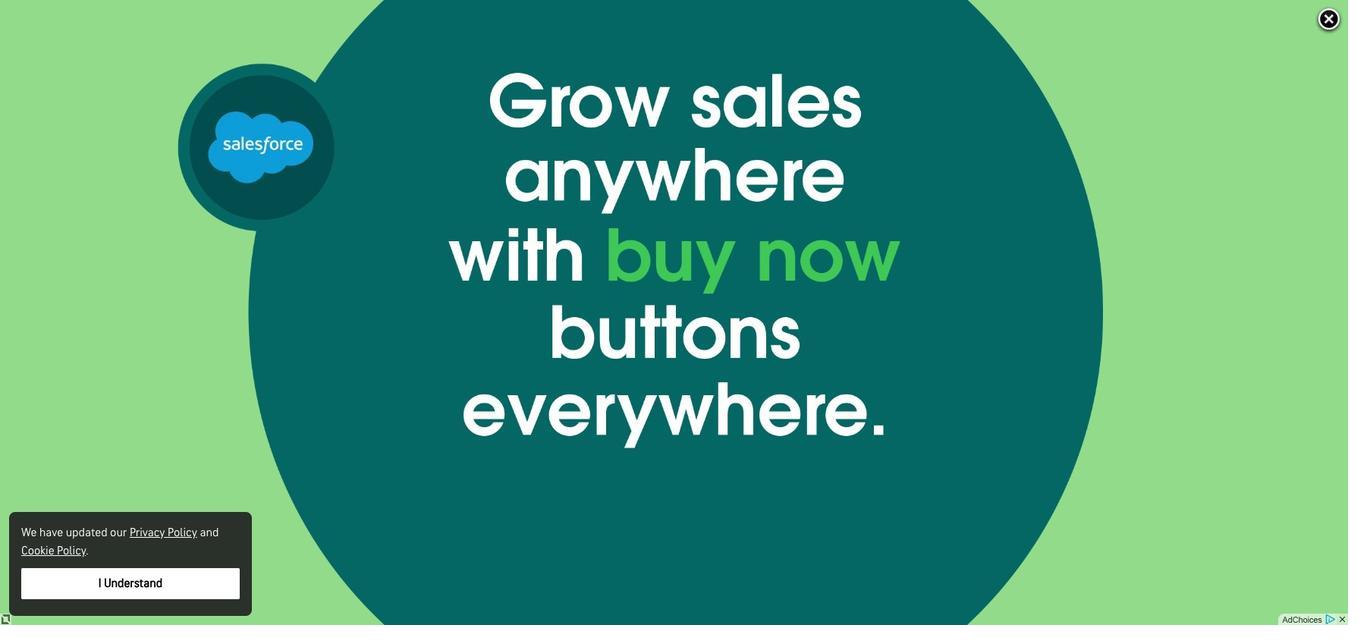 Task type: vqa. For each thing, say whether or not it's contained in the screenshot.
flooding at the top left
yes



Task type: locate. For each thing, give the bounding box(es) containing it.
air down "wind gusts" at the left bottom
[[550, 380, 563, 394]]

air
[[707, 81, 723, 95], [550, 380, 563, 394]]

ssw 7 mph
[[713, 309, 775, 325]]

policy down updated
[[57, 544, 86, 559]]

monster
[[328, 6, 365, 19]]

gusts
[[578, 345, 607, 359]]

0 vertical spatial &
[[835, 81, 842, 95]]

updated
[[66, 526, 107, 540]]

1 horizontal spatial quality
[[726, 81, 767, 95]]

1 mph from the top
[[750, 309, 775, 325]]

1 horizontal spatial air
[[707, 81, 723, 95]]

0 vertical spatial radar
[[485, 81, 518, 95]]

& left maps
[[436, 550, 442, 561]]

and right privacy policy link
[[200, 526, 219, 540]]

radar left "minutecast"
[[485, 81, 518, 95]]

1 vertical spatial mph
[[750, 344, 775, 360]]

radar
[[485, 81, 518, 95], [407, 550, 434, 561]]

minutecast link
[[531, 71, 621, 106]]

'firehose'
[[437, 6, 477, 19]]

& right health
[[835, 81, 842, 95]]

1 horizontal spatial policy
[[168, 526, 197, 540]]

air quality link
[[695, 71, 781, 106]]

health
[[793, 81, 832, 95]]

ssw
[[713, 309, 738, 325]]

air quality left health
[[707, 81, 767, 95]]

air quality down "wind gusts" at the left bottom
[[550, 380, 601, 394]]

1 wind from the top
[[550, 310, 575, 324]]

2 wind from the top
[[550, 345, 575, 359]]

i
[[99, 577, 101, 591]]

advertisement element
[[398, 118, 951, 186]]

0 vertical spatial air quality
[[707, 81, 767, 95]]

1 vertical spatial quality
[[566, 380, 601, 394]]

quality down "wind gusts" at the left bottom
[[566, 380, 601, 394]]

to
[[426, 6, 435, 19]]

pacific
[[367, 6, 395, 19]]

1 vertical spatial &
[[436, 550, 442, 561]]

realfeel shade™
[[550, 275, 629, 289]]

understand
[[104, 577, 163, 591]]

dubuque
[[325, 550, 364, 561]]

quality
[[726, 81, 767, 95], [566, 380, 601, 394]]

wind.
[[624, 6, 648, 19]]

today
[[310, 81, 342, 95]]

radar right weather
[[407, 550, 434, 561]]

mph right 7
[[750, 309, 775, 325]]

hamburger image
[[1025, 41, 1039, 55]]

with
[[524, 6, 543, 19]]

air right monthly link
[[707, 81, 723, 95]]

we
[[21, 526, 37, 540]]

7
[[741, 309, 747, 325]]

13 mph
[[737, 344, 775, 360]]

0 horizontal spatial air
[[550, 380, 563, 394]]

1 vertical spatial radar
[[407, 550, 434, 561]]

0 vertical spatial mph
[[750, 309, 775, 325]]

1 horizontal spatial &
[[835, 81, 842, 95]]

0 horizontal spatial radar
[[407, 550, 434, 561]]

monster pacific storm to 'firehose' california with rain, flooding and wind. see forecast
[[328, 6, 705, 19]]

mph right 13
[[750, 344, 775, 360]]

0 horizontal spatial policy
[[57, 544, 86, 559]]

monthly link
[[621, 71, 695, 106]]

0 vertical spatial policy
[[168, 526, 197, 540]]

wind
[[550, 310, 575, 324], [550, 345, 575, 359]]

1 vertical spatial wind
[[550, 345, 575, 359]]

1 horizontal spatial and
[[605, 6, 622, 19]]

1 horizontal spatial radar
[[485, 81, 518, 95]]

and left "wind."
[[605, 6, 622, 19]]

shade™
[[595, 275, 629, 289]]

dubuque weather radar image
[[310, 570, 790, 626]]

0 vertical spatial air
[[707, 81, 723, 95]]

0 vertical spatial wind
[[550, 310, 575, 324]]

wind down the realfeel
[[550, 310, 575, 324]]

air quality
[[707, 81, 767, 95], [550, 380, 601, 394]]

0 horizontal spatial &
[[436, 550, 442, 561]]

have
[[39, 526, 63, 540]]

0 horizontal spatial and
[[200, 526, 219, 540]]

policy
[[168, 526, 197, 540], [57, 544, 86, 559]]

wind left gusts
[[550, 345, 575, 359]]

&
[[835, 81, 842, 95], [436, 550, 442, 561]]

1 vertical spatial and
[[200, 526, 219, 540]]

policy right privacy at left
[[168, 526, 197, 540]]

and inside we have updated our privacy policy and cookie policy .
[[200, 526, 219, 540]]

health & activities
[[793, 81, 898, 95]]

mph
[[750, 309, 775, 325], [750, 344, 775, 360]]

quality left health
[[726, 81, 767, 95]]

and
[[605, 6, 622, 19], [200, 526, 219, 540]]

1 vertical spatial air quality
[[550, 380, 601, 394]]

0 horizontal spatial air quality
[[550, 380, 601, 394]]

we have updated our privacy policy and cookie policy .
[[21, 526, 219, 559]]



Task type: describe. For each thing, give the bounding box(es) containing it.
radar link
[[473, 71, 531, 106]]

our
[[110, 526, 127, 540]]

3:04
[[743, 228, 760, 240]]

realfeel
[[550, 275, 592, 289]]

.
[[86, 544, 89, 559]]

activities
[[845, 81, 898, 95]]

california
[[480, 6, 522, 19]]

13
[[737, 344, 747, 360]]

dubuque weather radar & maps
[[325, 550, 467, 561]]

weather
[[366, 550, 405, 561]]

34°
[[758, 274, 775, 290]]

today link
[[310, 71, 355, 106]]

storm
[[398, 6, 423, 19]]

38°
[[401, 274, 480, 351]]

wind gusts
[[550, 345, 607, 359]]

0 vertical spatial and
[[605, 6, 622, 19]]

see
[[650, 6, 666, 19]]

i understand
[[99, 577, 163, 591]]

wind for wind gusts
[[550, 345, 575, 359]]

minutecast
[[543, 81, 608, 95]]

monthly
[[633, 81, 681, 95]]

privacy policy link
[[130, 526, 197, 540]]

0 horizontal spatial quality
[[566, 380, 601, 394]]

privacy
[[130, 526, 165, 540]]

pm
[[762, 228, 775, 240]]

maps
[[444, 550, 467, 561]]

1 vertical spatial air
[[550, 380, 563, 394]]

1 vertical spatial policy
[[57, 544, 86, 559]]

monster pacific storm to 'firehose' california with rain, flooding and wind. see forecast link
[[310, 0, 1039, 24]]

rain,
[[546, 6, 565, 19]]

0 vertical spatial quality
[[726, 81, 767, 95]]

cookie policy link
[[21, 544, 86, 559]]

3:04 pm
[[743, 228, 775, 240]]

2 mph from the top
[[750, 344, 775, 360]]

fair
[[754, 379, 775, 395]]

cookie
[[21, 544, 54, 559]]

wind for wind
[[550, 310, 575, 324]]

1 horizontal spatial air quality
[[707, 81, 767, 95]]

flooding
[[567, 6, 603, 19]]

health & activities link
[[781, 71, 911, 106]]

forecast
[[668, 6, 705, 19]]



